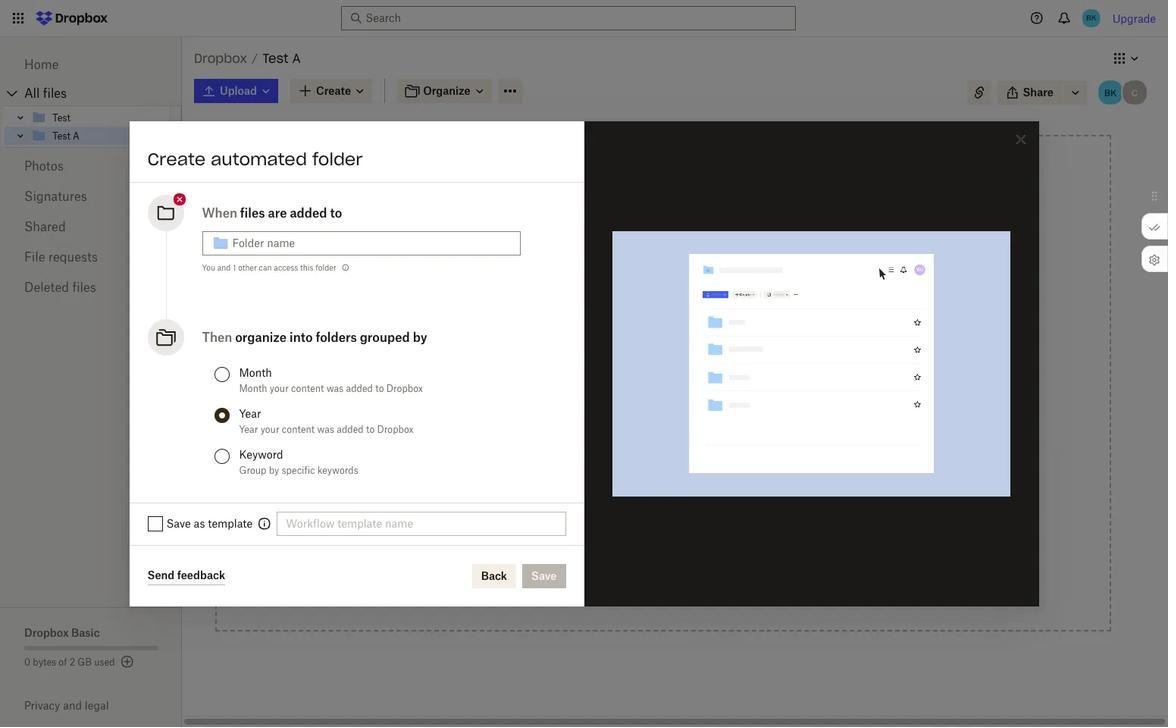 Task type: vqa. For each thing, say whether or not it's contained in the screenshot.
File requests
yes



Task type: describe. For each thing, give the bounding box(es) containing it.
request files
[[571, 502, 638, 515]]

/
[[252, 52, 258, 64]]

global header element
[[0, 0, 1169, 37]]

back
[[481, 569, 507, 582]]

content right 'add'
[[690, 378, 731, 391]]

content for month
[[291, 383, 324, 394]]

0 bytes of 2 gb used
[[24, 657, 115, 668]]

1 month from the top
[[239, 366, 272, 379]]

create
[[147, 148, 206, 169]]

share for share and manage
[[571, 544, 602, 557]]

upload,
[[690, 285, 729, 298]]

more
[[596, 378, 624, 391]]

was for year
[[317, 424, 334, 435]]

files are added to
[[240, 205, 342, 220]]

dropbox inside month month your content was added to dropbox
[[387, 383, 423, 394]]

legal
[[85, 699, 109, 712]]

file requests
[[24, 249, 98, 265]]

keywords
[[318, 464, 358, 476]]

more ways to add content element
[[534, 377, 793, 582]]

drive
[[675, 460, 701, 472]]

as
[[194, 517, 205, 530]]

deleted files
[[24, 280, 96, 295]]

import
[[571, 460, 606, 472]]

request files button
[[537, 494, 790, 524]]

share and manage button
[[537, 536, 790, 566]]

to left 'add'
[[655, 378, 665, 391]]

to inside drop files here to upload, or use the 'upload' button
[[677, 285, 687, 298]]

Year radio
[[214, 408, 229, 423]]

dropbox link
[[194, 49, 247, 68]]

deleted
[[24, 280, 69, 295]]

files for drop files here to upload, or use the 'upload' button
[[627, 285, 648, 298]]

dropbox / test a
[[194, 51, 301, 66]]

your inside more ways to add content element
[[691, 417, 713, 430]]

a inside group
[[73, 130, 80, 141]]

test a
[[52, 130, 80, 141]]

0 vertical spatial test
[[263, 51, 289, 66]]

1 vertical spatial from
[[609, 460, 633, 472]]

gb
[[78, 657, 92, 668]]

0 vertical spatial a
[[292, 51, 301, 66]]

feedback
[[177, 569, 225, 582]]

folders
[[316, 329, 357, 345]]

home link
[[24, 49, 158, 80]]

year year your content was added to dropbox
[[239, 407, 414, 435]]

dropbox inside year year your content was added to dropbox
[[377, 424, 414, 435]]

to inside month month your content was added to dropbox
[[375, 383, 384, 394]]

button
[[695, 302, 728, 315]]

all files tree
[[2, 81, 182, 148]]

all files
[[24, 86, 67, 101]]

specific
[[282, 464, 315, 476]]

group containing test
[[2, 105, 182, 148]]

template
[[208, 517, 253, 530]]

drop
[[598, 285, 624, 298]]

shared
[[24, 219, 66, 234]]

save as template
[[166, 517, 253, 530]]

dropbox logo - go to the homepage image
[[30, 6, 113, 30]]

or
[[599, 302, 609, 315]]

1 year from the top
[[239, 407, 261, 420]]

desktop
[[716, 417, 756, 430]]

access this folder from your desktop
[[571, 417, 756, 430]]

added for month
[[346, 383, 373, 394]]

test a link
[[31, 127, 168, 145]]

organize into folders grouped by
[[235, 329, 427, 345]]

test for test
[[52, 112, 70, 123]]

privacy and legal
[[24, 699, 109, 712]]

when
[[202, 205, 237, 220]]

0 vertical spatial added
[[290, 205, 327, 220]]

by inside keyword group by specific keywords
[[269, 464, 279, 476]]

more ways to add content
[[596, 378, 731, 391]]

share for share
[[1023, 86, 1054, 99]]

test for test a
[[52, 130, 70, 141]]

share and manage
[[571, 544, 668, 557]]

manage
[[626, 544, 668, 557]]

requests
[[48, 249, 98, 265]]

get more space image
[[118, 653, 136, 671]]

google
[[636, 460, 672, 472]]

into
[[290, 329, 313, 345]]

1 horizontal spatial by
[[413, 329, 427, 345]]

to up the folder name text field
[[330, 205, 342, 220]]

2 year from the top
[[239, 424, 258, 435]]

Month radio
[[214, 367, 229, 382]]

was for month
[[327, 383, 344, 394]]

your for month
[[270, 383, 289, 394]]

import from google drive
[[571, 460, 701, 472]]

used
[[94, 657, 115, 668]]

keyword
[[239, 448, 283, 461]]

1 vertical spatial folder
[[316, 263, 336, 272]]

Folder name text field
[[232, 235, 511, 251]]

group
[[239, 464, 267, 476]]

upgrade link
[[1113, 12, 1156, 25]]

file requests link
[[24, 242, 158, 272]]

files for all files
[[43, 86, 67, 101]]

content for year
[[282, 424, 315, 435]]

month month your content was added to dropbox
[[239, 366, 423, 394]]



Task type: locate. For each thing, give the bounding box(es) containing it.
2 vertical spatial folder
[[633, 417, 662, 430]]

deleted files link
[[24, 272, 158, 303]]

1 vertical spatial and
[[604, 544, 624, 557]]

this inside more ways to add content element
[[611, 417, 630, 430]]

0
[[24, 657, 30, 668]]

file
[[24, 249, 45, 265]]

add
[[668, 378, 688, 391]]

1 vertical spatial year
[[239, 424, 258, 435]]

1 horizontal spatial a
[[292, 51, 301, 66]]

all
[[24, 86, 40, 101]]

share left you're the owner image
[[1023, 86, 1054, 99]]

share
[[1023, 86, 1054, 99], [571, 544, 602, 557]]

from right import
[[609, 460, 633, 472]]

2
[[70, 657, 75, 668]]

this inside create automated folder dialog
[[300, 263, 314, 272]]

content up keyword group by specific keywords
[[282, 424, 315, 435]]

1 vertical spatial was
[[317, 424, 334, 435]]

0 horizontal spatial this
[[300, 263, 314, 272]]

0 horizontal spatial share
[[571, 544, 602, 557]]

christinaovera9@gmail.com hasn't added this to their dropbox yet image
[[1122, 79, 1149, 106]]

all files link
[[24, 81, 182, 105]]

and for manage
[[604, 544, 624, 557]]

your inside month month your content was added to dropbox
[[270, 383, 289, 394]]

bytes
[[33, 657, 56, 668]]

by
[[413, 329, 427, 345], [269, 464, 279, 476]]

0 horizontal spatial and
[[63, 699, 82, 712]]

folder down ways
[[633, 417, 662, 430]]

photos
[[24, 158, 64, 174]]

0 vertical spatial from
[[665, 417, 688, 430]]

other
[[238, 263, 257, 272]]

files inside deleted files link
[[72, 280, 96, 295]]

create automated folder
[[147, 148, 363, 169]]

2 horizontal spatial and
[[604, 544, 624, 557]]

month down the organize
[[239, 383, 267, 394]]

send feedback
[[147, 569, 225, 582]]

photos link
[[24, 151, 158, 181]]

this
[[300, 263, 314, 272], [611, 417, 630, 430]]

you
[[202, 263, 215, 272]]

content up year year your content was added to dropbox
[[291, 383, 324, 394]]

your up keyword
[[261, 424, 280, 435]]

signatures link
[[24, 181, 158, 212]]

from down 'add'
[[665, 417, 688, 430]]

share inside button
[[1023, 86, 1054, 99]]

privacy and legal link
[[24, 699, 182, 712]]

share button
[[998, 80, 1063, 105]]

1 vertical spatial share
[[571, 544, 602, 557]]

request
[[571, 502, 614, 515]]

was
[[327, 383, 344, 394], [317, 424, 334, 435]]

and for legal
[[63, 699, 82, 712]]

group
[[2, 105, 182, 148]]

year
[[239, 407, 261, 420], [239, 424, 258, 435]]

was up keyword group by specific keywords
[[317, 424, 334, 435]]

privacy
[[24, 699, 60, 712]]

a
[[292, 51, 301, 66], [73, 130, 80, 141]]

home
[[24, 57, 59, 72]]

files up the
[[627, 285, 648, 298]]

0 vertical spatial and
[[217, 263, 231, 272]]

was up year year your content was added to dropbox
[[327, 383, 344, 394]]

your
[[270, 383, 289, 394], [691, 417, 713, 430], [261, 424, 280, 435]]

test right /
[[263, 51, 289, 66]]

create automated folder dialog
[[129, 121, 1039, 606]]

content inside year year your content was added to dropbox
[[282, 424, 315, 435]]

a down the test link
[[73, 130, 80, 141]]

of
[[59, 657, 67, 668]]

test link
[[31, 108, 168, 127]]

to down month month your content was added to dropbox
[[366, 424, 375, 435]]

2 vertical spatial test
[[52, 130, 70, 141]]

files inside all files link
[[43, 86, 67, 101]]

grouped
[[360, 329, 410, 345]]

then
[[202, 329, 232, 345]]

your left desktop
[[691, 417, 713, 430]]

1 vertical spatial a
[[73, 130, 80, 141]]

added for year
[[337, 424, 364, 435]]

files right all
[[43, 86, 67, 101]]

month right month radio
[[239, 366, 272, 379]]

automated
[[211, 148, 307, 169]]

and left legal
[[63, 699, 82, 712]]

dropbox
[[194, 51, 247, 66], [387, 383, 423, 394], [377, 424, 414, 435], [24, 626, 69, 639]]

month
[[239, 366, 272, 379], [239, 383, 267, 394]]

keyword group by specific keywords
[[239, 448, 358, 476]]

0 vertical spatial folder
[[312, 148, 363, 169]]

by right grouped
[[413, 329, 427, 345]]

to right here on the right of the page
[[677, 285, 687, 298]]

your for year
[[261, 424, 280, 435]]

access
[[571, 417, 608, 430]]

files for request files
[[616, 502, 638, 515]]

folder for access this folder from your desktop
[[633, 417, 662, 430]]

test
[[263, 51, 289, 66], [52, 112, 70, 123], [52, 130, 70, 141]]

0 vertical spatial share
[[1023, 86, 1054, 99]]

0 horizontal spatial by
[[269, 464, 279, 476]]

send feedback button
[[147, 567, 225, 585]]

added up year year your content was added to dropbox
[[346, 383, 373, 394]]

was inside month month your content was added to dropbox
[[327, 383, 344, 394]]

Workflow template name text field
[[286, 515, 557, 532]]

send
[[147, 569, 175, 582]]

content inside month month your content was added to dropbox
[[291, 383, 324, 394]]

added up keywords
[[337, 424, 364, 435]]

1 horizontal spatial and
[[217, 263, 231, 272]]

0 vertical spatial month
[[239, 366, 272, 379]]

drop files here to upload, or use the 'upload' button
[[598, 285, 729, 315]]

test up "photos"
[[52, 130, 70, 141]]

and
[[217, 263, 231, 272], [604, 544, 624, 557], [63, 699, 82, 712]]

0 vertical spatial was
[[327, 383, 344, 394]]

1 vertical spatial month
[[239, 383, 267, 394]]

was inside year year your content was added to dropbox
[[317, 424, 334, 435]]

organize
[[235, 329, 287, 345]]

1 horizontal spatial from
[[665, 417, 688, 430]]

signatures
[[24, 189, 87, 204]]

1 vertical spatial added
[[346, 383, 373, 394]]

use
[[612, 302, 630, 315]]

back button
[[472, 564, 516, 588]]

1 vertical spatial by
[[269, 464, 279, 476]]

0 vertical spatial by
[[413, 329, 427, 345]]

files inside request files button
[[616, 502, 638, 515]]

files right request
[[616, 502, 638, 515]]

1 vertical spatial this
[[611, 417, 630, 430]]

and for 1
[[217, 263, 231, 272]]

a right /
[[292, 51, 301, 66]]

you and 1 other can access this folder
[[202, 263, 336, 272]]

to inside year year your content was added to dropbox
[[366, 424, 375, 435]]

here
[[651, 285, 674, 298]]

and left the 1
[[217, 263, 231, 272]]

can
[[259, 263, 272, 272]]

and inside share and manage button
[[604, 544, 624, 557]]

year up keyword
[[239, 424, 258, 435]]

folder up files are added to
[[312, 148, 363, 169]]

folder left folder permissions 'icon' in the top left of the page
[[316, 263, 336, 272]]

0 vertical spatial year
[[239, 407, 261, 420]]

ways
[[626, 378, 652, 391]]

2 month from the top
[[239, 383, 267, 394]]

from
[[665, 417, 688, 430], [609, 460, 633, 472]]

folder
[[312, 148, 363, 169], [316, 263, 336, 272], [633, 417, 662, 430]]

added inside year year your content was added to dropbox
[[337, 424, 364, 435]]

folder permissions image
[[339, 261, 352, 273]]

1 horizontal spatial this
[[611, 417, 630, 430]]

1 vertical spatial test
[[52, 112, 70, 123]]

folder for create automated folder
[[312, 148, 363, 169]]

the
[[633, 302, 649, 315]]

folder inside more ways to add content element
[[633, 417, 662, 430]]

added right are
[[290, 205, 327, 220]]

to down grouped
[[375, 383, 384, 394]]

and left the manage
[[604, 544, 624, 557]]

basic
[[71, 626, 100, 639]]

files inside drop files here to upload, or use the 'upload' button
[[627, 285, 648, 298]]

files
[[43, 86, 67, 101], [240, 205, 265, 220], [72, 280, 96, 295], [627, 285, 648, 298], [616, 502, 638, 515]]

and inside create automated folder dialog
[[217, 263, 231, 272]]

upgrade
[[1113, 12, 1156, 25]]

0 horizontal spatial a
[[73, 130, 80, 141]]

files for deleted files
[[72, 280, 96, 295]]

by down keyword
[[269, 464, 279, 476]]

test up 'test a'
[[52, 112, 70, 123]]

dropbox basic
[[24, 626, 100, 639]]

2 vertical spatial and
[[63, 699, 82, 712]]

share down request
[[571, 544, 602, 557]]

added inside month month your content was added to dropbox
[[346, 383, 373, 394]]

Keyword radio
[[214, 449, 229, 464]]

shared link
[[24, 212, 158, 242]]

files left are
[[240, 205, 265, 220]]

to
[[330, 205, 342, 220], [677, 285, 687, 298], [655, 378, 665, 391], [375, 383, 384, 394], [366, 424, 375, 435]]

files inside create automated folder dialog
[[240, 205, 265, 220]]

are
[[268, 205, 287, 220]]

0 vertical spatial this
[[300, 263, 314, 272]]

0 horizontal spatial from
[[609, 460, 633, 472]]

1
[[233, 263, 236, 272]]

2 vertical spatial added
[[337, 424, 364, 435]]

year right year option
[[239, 407, 261, 420]]

your down the organize
[[270, 383, 289, 394]]

your inside year year your content was added to dropbox
[[261, 424, 280, 435]]

'upload'
[[652, 302, 692, 315]]

files down file requests "link"
[[72, 280, 96, 295]]

access
[[274, 263, 298, 272]]

you're the owner image
[[1097, 79, 1125, 106]]

share inside button
[[571, 544, 602, 557]]

added
[[290, 205, 327, 220], [346, 383, 373, 394], [337, 424, 364, 435]]

save
[[166, 517, 191, 530]]

1 horizontal spatial share
[[1023, 86, 1054, 99]]



